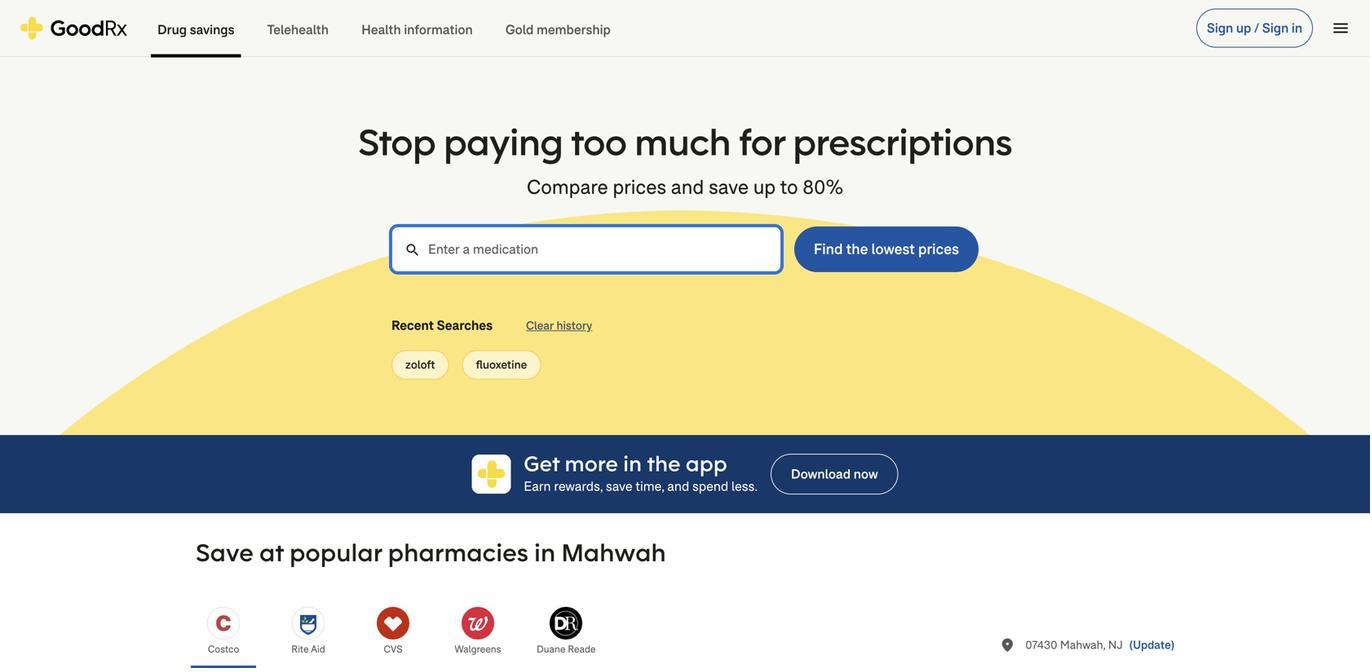 Task type: vqa. For each thing, say whether or not it's contained in the screenshot.
duane reade
yes



Task type: describe. For each thing, give the bounding box(es) containing it.
(update)
[[1130, 638, 1174, 653]]

stop
[[358, 118, 436, 166]]

download now
[[791, 466, 878, 483]]

find
[[814, 240, 843, 259]]

recent
[[391, 317, 434, 334]]

walgreens
[[455, 643, 501, 657]]

download
[[791, 466, 851, 483]]

find the lowest prices button
[[794, 227, 979, 272]]

cvs
[[384, 643, 403, 657]]

save at popular pharmacies in mahwah
[[196, 537, 666, 569]]

sign up / sign in
[[1207, 20, 1302, 37]]

none search field containing find the lowest prices
[[391, 227, 979, 272]]

2 sign from the left
[[1262, 20, 1289, 37]]

drug savings
[[157, 21, 234, 38]]

earn
[[524, 478, 551, 495]]

duane
[[537, 643, 566, 657]]

gold membership
[[505, 21, 611, 38]]

0 vertical spatial and
[[671, 175, 704, 200]]

rite aid button
[[266, 598, 351, 669]]

goodrx yellow cross logo image
[[20, 17, 128, 40]]

stop paying too much for prescriptions
[[358, 118, 1012, 166]]

search
[[405, 242, 421, 259]]

paying
[[443, 118, 563, 166]]

clear
[[526, 318, 554, 334]]

save
[[196, 537, 254, 569]]

health information
[[361, 21, 473, 38]]

and inside 'get more in the app earn rewards, save time, and spend less.'
[[667, 478, 689, 495]]

07430 mahwah, nj (update)
[[1025, 638, 1174, 653]]

telehealth link
[[251, 0, 345, 57]]

history
[[557, 318, 592, 334]]

prices inside button
[[918, 240, 959, 259]]

the inside 'get more in the app earn rewards, save time, and spend less.'
[[647, 450, 681, 478]]

much
[[634, 118, 731, 166]]

0 horizontal spatial prices
[[613, 175, 666, 200]]

app
[[686, 450, 727, 478]]

mahwah,
[[1060, 638, 1106, 653]]

clear history
[[526, 318, 592, 334]]

in for save at popular pharmacies in mahwah
[[534, 537, 556, 569]]

popular
[[289, 537, 382, 569]]

rite
[[291, 643, 309, 657]]

gold membership link
[[489, 0, 627, 57]]

in for sign up / sign in
[[1292, 20, 1302, 37]]

duane reade
[[537, 643, 596, 657]]

the inside button
[[846, 240, 868, 259]]

searches
[[437, 317, 493, 334]]

aid
[[311, 643, 325, 657]]

recent searches
[[391, 317, 493, 334]]

more
[[565, 450, 618, 478]]

time,
[[636, 478, 664, 495]]

zoloft link
[[391, 351, 449, 380]]

for
[[739, 118, 785, 166]]

rewards,
[[554, 478, 603, 495]]



Task type: locate. For each thing, give the bounding box(es) containing it.
less.
[[732, 478, 758, 495]]

0 vertical spatial in
[[1292, 20, 1302, 37]]

menu button
[[1323, 10, 1359, 46]]

clear history button
[[512, 312, 606, 341]]

in inside 'get more in the app earn rewards, save time, and spend less.'
[[623, 450, 642, 478]]

in down earn at bottom left
[[534, 537, 556, 569]]

0 vertical spatial up
[[1236, 20, 1251, 37]]

up left /
[[1236, 20, 1251, 37]]

telehealth
[[267, 21, 329, 38]]

1 horizontal spatial up
[[1236, 20, 1251, 37]]

in inside button
[[1292, 20, 1302, 37]]

sign up / sign in button
[[1196, 9, 1313, 48]]

at
[[259, 537, 284, 569]]

drug savings link
[[141, 0, 251, 57]]

the up time,
[[647, 450, 681, 478]]

gold
[[505, 21, 534, 38]]

prices
[[613, 175, 666, 200], [918, 240, 959, 259]]

save left time,
[[606, 478, 633, 495]]

Enter a medication text field
[[391, 227, 781, 272]]

1 horizontal spatial in
[[623, 450, 642, 478]]

0 vertical spatial prices
[[613, 175, 666, 200]]

07430
[[1025, 638, 1057, 653]]

information
[[404, 21, 473, 38]]

1 horizontal spatial save
[[709, 175, 749, 200]]

1 horizontal spatial the
[[846, 240, 868, 259]]

1 vertical spatial up
[[753, 175, 776, 200]]

spend
[[692, 478, 728, 495]]

(update) button
[[1130, 638, 1174, 654]]

prices right "lowest"
[[918, 240, 959, 259]]

sign left /
[[1207, 20, 1233, 37]]

prices down "too"
[[613, 175, 666, 200]]

now
[[854, 466, 878, 483]]

in right /
[[1292, 20, 1302, 37]]

fluoxetine
[[476, 358, 527, 373]]

save down for
[[709, 175, 749, 200]]

mahwah
[[561, 537, 666, 569]]

1 vertical spatial the
[[647, 450, 681, 478]]

up left to
[[753, 175, 776, 200]]

up inside button
[[1236, 20, 1251, 37]]

menu
[[1331, 18, 1351, 38]]

get
[[524, 450, 560, 478]]

prescriptions
[[793, 118, 1012, 166]]

walgreens button
[[436, 598, 520, 669]]

costco button
[[181, 598, 266, 669]]

and
[[671, 175, 704, 200], [667, 478, 689, 495]]

1 horizontal spatial sign
[[1262, 20, 1289, 37]]

sign
[[1207, 20, 1233, 37], [1262, 20, 1289, 37]]

1 vertical spatial save
[[606, 478, 633, 495]]

1 vertical spatial prices
[[918, 240, 959, 259]]

to
[[780, 175, 798, 200]]

in
[[1292, 20, 1302, 37], [623, 450, 642, 478], [534, 537, 556, 569]]

the right find on the top right of the page
[[846, 240, 868, 259]]

None search field
[[391, 227, 979, 272]]

too
[[571, 118, 627, 166]]

health information link
[[345, 0, 489, 57]]

and right time,
[[667, 478, 689, 495]]

costco
[[208, 643, 239, 657]]

duane reade button
[[520, 598, 612, 669]]

0 horizontal spatial sign
[[1207, 20, 1233, 37]]

1 vertical spatial in
[[623, 450, 642, 478]]

drug
[[157, 21, 187, 38]]

nj
[[1108, 638, 1123, 653]]

0 horizontal spatial in
[[534, 537, 556, 569]]

and down stop paying too much for prescriptions
[[671, 175, 704, 200]]

sign right /
[[1262, 20, 1289, 37]]

rite aid
[[291, 643, 325, 657]]

reade
[[568, 643, 596, 657]]

health
[[361, 21, 401, 38]]

1 horizontal spatial prices
[[918, 240, 959, 259]]

80%
[[803, 175, 843, 200]]

2 vertical spatial in
[[534, 537, 556, 569]]

/
[[1254, 20, 1259, 37]]

up
[[1236, 20, 1251, 37], [753, 175, 776, 200]]

lowest
[[872, 240, 915, 259]]

0 horizontal spatial save
[[606, 478, 633, 495]]

membership
[[537, 21, 611, 38]]

1 vertical spatial and
[[667, 478, 689, 495]]

0 horizontal spatial the
[[647, 450, 681, 478]]

cvs button
[[351, 598, 436, 669]]

savings
[[190, 21, 234, 38]]

zoloft
[[405, 358, 435, 373]]

fluoxetine link
[[462, 351, 541, 380]]

compare
[[527, 175, 608, 200]]

0 vertical spatial save
[[709, 175, 749, 200]]

save
[[709, 175, 749, 200], [606, 478, 633, 495]]

get more in the app earn rewards, save time, and spend less.
[[524, 450, 758, 495]]

find the lowest prices
[[814, 240, 959, 259]]

save inside 'get more in the app earn rewards, save time, and spend less.'
[[606, 478, 633, 495]]

the
[[846, 240, 868, 259], [647, 450, 681, 478]]

1 sign from the left
[[1207, 20, 1233, 37]]

in up time,
[[623, 450, 642, 478]]

0 vertical spatial the
[[846, 240, 868, 259]]

compare prices and save up to 80%
[[527, 175, 843, 200]]

place
[[999, 638, 1016, 654]]

2 horizontal spatial in
[[1292, 20, 1302, 37]]

pharmacies
[[388, 537, 528, 569]]

0 horizontal spatial up
[[753, 175, 776, 200]]

dialog
[[0, 0, 1370, 669]]



